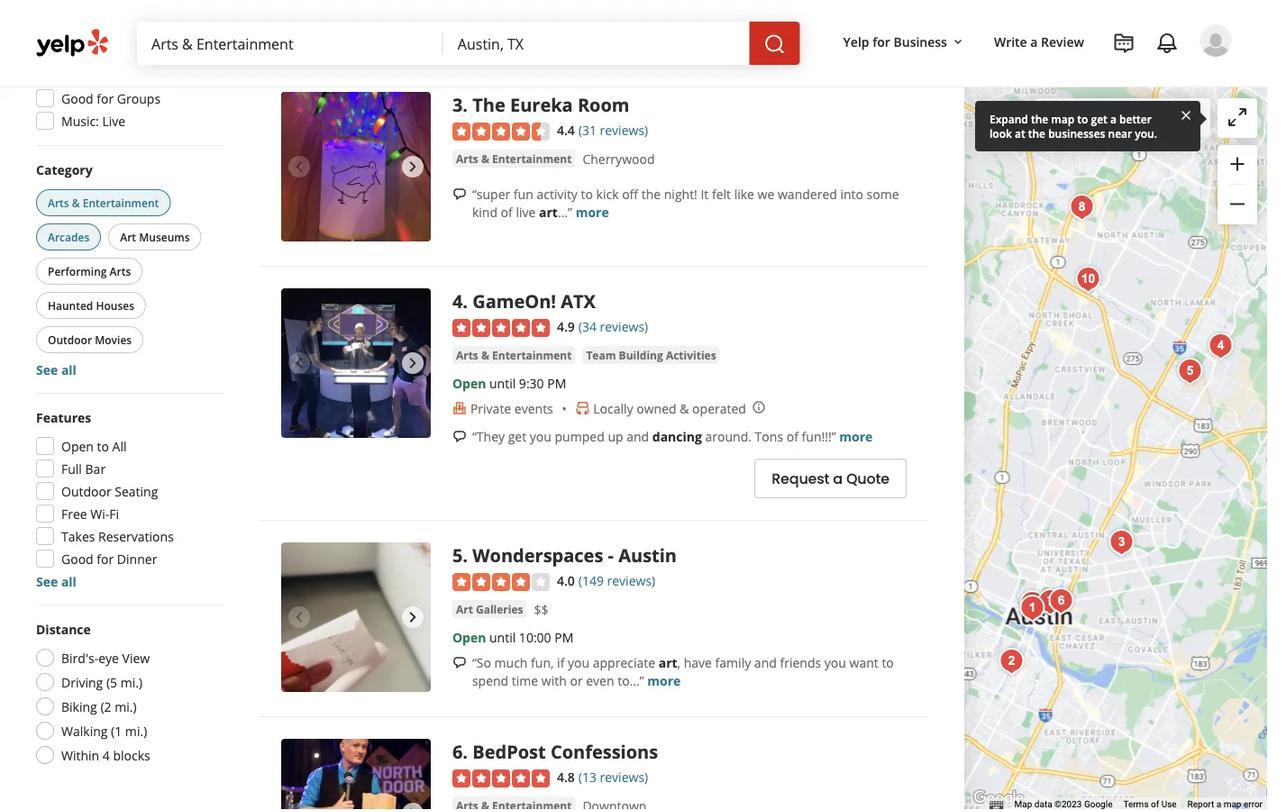 Task type: describe. For each thing, give the bounding box(es) containing it.
dancing
[[652, 428, 702, 445]]

more link for , have family and friends you want to spend time with or even to..."
[[648, 672, 681, 689]]

seating
[[115, 483, 158, 500]]

4 slideshow element from the top
[[281, 739, 431, 810]]

entertainment for 3
[[492, 151, 572, 166]]

"so
[[472, 654, 491, 671]]

fi
[[109, 505, 119, 522]]

within
[[61, 747, 99, 764]]

arts & entertainment for 3
[[456, 151, 572, 166]]

Near text field
[[458, 33, 735, 53]]

data
[[1035, 799, 1053, 810]]

up for pumped
[[608, 428, 623, 445]]

cherrywood
[[583, 150, 655, 168]]

(31 reviews)
[[579, 122, 648, 139]]

a for report a map error
[[1217, 799, 1222, 810]]

of inside "super fun activity to kick off the night! it felt like we wandered into some kind of live
[[501, 203, 513, 220]]

4.8 link
[[557, 767, 575, 787]]

until for wonderspaces
[[490, 629, 516, 646]]

locally owned & operated
[[593, 400, 746, 417]]

outdoor movies
[[48, 332, 132, 347]]

..."
[[558, 203, 572, 220]]

all
[[112, 438, 127, 455]]

zoom in image
[[1227, 153, 1249, 175]]

more up near text field
[[553, 7, 586, 24]]

moves
[[1161, 110, 1200, 127]]

dinner
[[117, 550, 157, 567]]

art museums
[[120, 229, 190, 244]]

get inside the expand the map to get a better look at the businesses near you.
[[1091, 111, 1108, 126]]

the eureka room link
[[473, 92, 630, 117]]

even
[[586, 672, 614, 689]]

outdoor movies button
[[36, 326, 143, 353]]

map for error
[[1224, 799, 1242, 810]]

4.9 star rating image
[[452, 319, 550, 337]]

search image
[[764, 33, 786, 55]]

map region
[[832, 64, 1268, 810]]

walking
[[61, 723, 108, 740]]

music:
[[61, 112, 99, 129]]

museum of the weird image
[[1033, 584, 1069, 620]]

option group containing distance
[[31, 620, 224, 770]]

houses
[[96, 298, 134, 313]]

haunted houses
[[48, 298, 134, 313]]

upstairs circus image
[[1015, 590, 1051, 627]]

request a quote button
[[755, 459, 907, 499]]

outdoor for outdoor seating
[[61, 483, 111, 500]]

pm for gameon!
[[547, 374, 566, 392]]

2 horizontal spatial of
[[1151, 799, 1159, 810]]

(13 reviews) link
[[579, 767, 648, 787]]

activities
[[666, 347, 716, 362]]

mi.) for driving (5 mi.)
[[121, 674, 143, 691]]

good for good for groups
[[61, 90, 93, 107]]

live
[[102, 112, 125, 129]]

search as map moves
[[1072, 110, 1200, 127]]

eureka
[[510, 92, 573, 117]]

private
[[470, 400, 511, 417]]

it
[[701, 185, 709, 202]]

0 vertical spatial art
[[539, 203, 558, 220]]

team building activities button
[[583, 346, 720, 364]]

eye
[[98, 650, 119, 667]]

all for features
[[61, 573, 77, 590]]

for for good for groups
[[97, 90, 114, 107]]

look
[[990, 126, 1012, 141]]

the eureka room image
[[1104, 525, 1140, 561]]

good for kids
[[61, 45, 142, 62]]

open to all
[[61, 438, 127, 455]]

request a quote
[[772, 469, 890, 489]]

businesses
[[1049, 126, 1106, 141]]

the inside "super fun activity to kick off the night! it felt like we wandered into some kind of live
[[642, 185, 661, 202]]

arts inside button
[[110, 264, 131, 279]]

expand the map to get a better look at the businesses near you.
[[990, 111, 1157, 141]]

(34 reviews) link
[[579, 317, 648, 336]]

review
[[1041, 33, 1084, 50]]

private events
[[470, 400, 553, 417]]

zoom out image
[[1227, 193, 1249, 215]]

outdoor for outdoor movies
[[48, 332, 92, 347]]

projects image
[[1113, 32, 1135, 54]]

at
[[1015, 126, 1026, 141]]

reviews) for wonderspaces - austin
[[607, 573, 656, 590]]

4.4
[[557, 122, 575, 139]]

business
[[894, 33, 947, 50]]

a for write a review
[[1031, 33, 1038, 50]]

(149 reviews)
[[579, 573, 656, 590]]

see for category
[[36, 361, 58, 378]]

16 speech v2 image for "they get you pumped up and
[[452, 430, 467, 444]]

keyboard shortcuts image
[[989, 801, 1004, 810]]

report a map error link
[[1188, 799, 1263, 810]]

google image
[[969, 787, 1029, 810]]

outdoor seating
[[61, 483, 158, 500]]

previous image for 4
[[288, 353, 310, 374]]

more link for ..."
[[576, 203, 609, 220]]

to inside "super fun activity to kick off the night! it felt like we wandered into some kind of live
[[581, 185, 593, 202]]

"they
[[472, 428, 505, 445]]

museum of illusions austin image
[[1064, 189, 1100, 225]]

much
[[495, 654, 528, 671]]

for for good for dinner
[[97, 550, 114, 567]]

to inside group
[[97, 438, 109, 455]]

open for 4
[[452, 374, 486, 392]]

see all for features
[[36, 573, 77, 590]]

activity
[[537, 185, 578, 202]]

4.9 link
[[557, 317, 575, 336]]

art for art galleries
[[456, 602, 473, 617]]

$$
[[534, 601, 549, 618]]

1 horizontal spatial you
[[568, 654, 590, 671]]

and inside , have family and friends you want to spend time with or even to..."
[[754, 654, 777, 671]]

up for something
[[874, 0, 889, 6]]

& down 4.4 star rating image at the top left
[[481, 151, 489, 166]]

open until 9:30 pm
[[452, 374, 566, 392]]

4.4 star rating image
[[452, 123, 550, 141]]

expand the map to get a better look at the businesses near you. tooltip
[[975, 101, 1201, 151]]

reviews) for bedpost confessions
[[600, 769, 648, 786]]

previous image for 5
[[288, 607, 310, 628]]

arts & entertainment link for gameon!
[[452, 346, 575, 364]]

(5
[[106, 674, 117, 691]]

see all button for features
[[36, 573, 77, 590]]

good for groups
[[61, 90, 161, 107]]

near
[[1108, 126, 1132, 141]]

more link for around. tons of fun!!!"
[[840, 428, 873, 445]]

4.8
[[557, 769, 575, 786]]

more down kick
[[576, 203, 609, 220]]

3 . the eureka room
[[452, 92, 630, 117]]

free
[[61, 505, 87, 522]]

category
[[36, 161, 93, 178]]

see all for category
[[36, 361, 77, 378]]

you inside , have family and friends you want to spend time with or even to..."
[[825, 654, 846, 671]]

4 star rating image
[[452, 573, 550, 591]]

spend
[[472, 672, 509, 689]]

offers
[[61, 22, 98, 39]]

atx
[[561, 289, 596, 313]]

& up arcades
[[72, 195, 80, 210]]

terms of use
[[1124, 799, 1177, 810]]

view
[[122, 650, 150, 667]]

entertainment for 4
[[492, 347, 572, 362]]

performing arts button
[[36, 258, 143, 285]]

4.9
[[557, 318, 575, 335]]

request
[[772, 469, 830, 489]]

expand
[[990, 111, 1028, 126]]

groups
[[117, 90, 161, 107]]

16 speech v2 image for "super fun activity to kick off the night! it felt like we wandered into some kind of live
[[452, 187, 467, 202]]

. for 3
[[463, 92, 468, 117]]

more link up near text field
[[553, 7, 586, 24]]

1 vertical spatial arts & entertainment button
[[36, 189, 171, 216]]

close image
[[1179, 107, 1194, 123]]

(31
[[579, 122, 597, 139]]

for for good for kids
[[97, 45, 114, 62]]

museums
[[139, 229, 190, 244]]

with
[[542, 672, 567, 689]]

& down "4.9 star rating" image
[[481, 347, 489, 362]]

around.
[[705, 428, 752, 445]]

the
[[473, 92, 506, 117]]

mi.) for walking (1 mi.)
[[125, 723, 147, 740]]

or
[[570, 672, 583, 689]]

& right the owned
[[680, 400, 689, 417]]

5 . wonderspaces - austin
[[452, 543, 677, 568]]

1 vertical spatial arts & entertainment
[[48, 195, 159, 210]]

write a review link
[[987, 25, 1092, 58]]

art for art museums
[[120, 229, 136, 244]]

until for gameon!
[[490, 374, 516, 392]]

(34 reviews)
[[579, 318, 648, 335]]

all for category
[[61, 361, 77, 378]]

confessions
[[551, 739, 658, 764]]

for inside 'for sale, pick something up it's amazing."'
[[731, 0, 748, 6]]

none field near
[[458, 33, 735, 53]]

team building activities
[[586, 347, 716, 362]]



Task type: vqa. For each thing, say whether or not it's contained in the screenshot.
Results
no



Task type: locate. For each thing, give the bounding box(es) containing it.
map right the as
[[1131, 110, 1158, 127]]

it's
[[472, 7, 489, 24]]

arts down "4.9 star rating" image
[[456, 347, 479, 362]]

some
[[867, 185, 899, 202]]

2 vertical spatial previous image
[[288, 803, 310, 810]]

galleries
[[476, 602, 523, 617]]

1 vertical spatial get
[[508, 428, 527, 445]]

3 16 speech v2 image from the top
[[452, 656, 467, 670]]

0 vertical spatial up
[[874, 0, 889, 6]]

arts up the houses
[[110, 264, 131, 279]]

mi.) for biking (2 mi.)
[[115, 698, 137, 715]]

1 vertical spatial arts & entertainment link
[[452, 346, 575, 364]]

1 next image from the top
[[402, 156, 424, 178]]

16 speech v2 image for "so much fun, if you appreciate
[[452, 656, 467, 670]]

reviews) for gameon! atx
[[600, 318, 648, 335]]

pm up 'if'
[[555, 629, 574, 646]]

1 horizontal spatial and
[[754, 654, 777, 671]]

0 vertical spatial all
[[61, 361, 77, 378]]

kick
[[596, 185, 619, 202]]

. up 4 star rating 'image' on the left bottom of page
[[463, 543, 468, 568]]

1 horizontal spatial get
[[1091, 111, 1108, 126]]

to left kick
[[581, 185, 593, 202]]

4.8 star rating image
[[452, 770, 550, 788]]

see up distance
[[36, 573, 58, 590]]

for down takes reservations
[[97, 550, 114, 567]]

1 vertical spatial 4
[[103, 747, 110, 764]]

previous image
[[288, 156, 310, 178]]

see all up distance
[[36, 573, 77, 590]]

0 horizontal spatial of
[[501, 203, 513, 220]]

to left the as
[[1078, 111, 1088, 126]]

for sale, pick something up it's amazing."
[[472, 0, 889, 24]]

outdoor down full bar
[[61, 483, 111, 500]]

1 vertical spatial of
[[787, 428, 799, 445]]

0 vertical spatial of
[[501, 203, 513, 220]]

next image for gameon! atx image
[[402, 353, 424, 374]]

more down , on the bottom right
[[648, 672, 681, 689]]

for for yelp for business
[[873, 33, 891, 50]]

to..."
[[618, 672, 644, 689]]

open for 5
[[452, 629, 486, 646]]

1 vertical spatial and
[[754, 654, 777, 671]]

1 horizontal spatial art
[[456, 602, 473, 617]]

reviews) up building
[[600, 318, 648, 335]]

4 down walking (1 mi.)
[[103, 747, 110, 764]]

of
[[501, 203, 513, 220], [787, 428, 799, 445], [1151, 799, 1159, 810]]

1 good from the top
[[61, 45, 93, 62]]

2 good from the top
[[61, 90, 93, 107]]

. up "4.9 star rating" image
[[463, 289, 468, 313]]

arts & entertainment up arcades
[[48, 195, 159, 210]]

"super fun activity to kick off the night! it felt like we wandered into some kind of live
[[472, 185, 899, 220]]

and down the owned
[[627, 428, 649, 445]]

map for moves
[[1131, 110, 1158, 127]]

to right want
[[882, 654, 894, 671]]

,
[[678, 654, 681, 671]]

good down dogs
[[61, 90, 93, 107]]

. left bedpost
[[463, 739, 468, 764]]

good for dinner
[[61, 550, 157, 567]]

2 see from the top
[[36, 573, 58, 590]]

arts & entertainment button up arcades
[[36, 189, 171, 216]]

good
[[61, 45, 93, 62], [61, 90, 93, 107], [61, 550, 93, 567]]

open up 16 private events v2 image
[[452, 374, 486, 392]]

3 next image from the top
[[402, 607, 424, 628]]

3 slideshow element from the top
[[281, 543, 431, 692]]

gameon! atx link
[[473, 289, 596, 313]]

1 vertical spatial 16 speech v2 image
[[452, 430, 467, 444]]

16 private events v2 image
[[452, 401, 467, 416]]

art left museums
[[120, 229, 136, 244]]

(13 reviews)
[[579, 769, 648, 786]]

3 previous image from the top
[[288, 803, 310, 810]]

get left the as
[[1091, 111, 1108, 126]]

more link down kick
[[576, 203, 609, 220]]

open up "so
[[452, 629, 486, 646]]

3 good from the top
[[61, 550, 93, 567]]

group containing category
[[32, 160, 224, 379]]

2 slideshow element from the top
[[281, 289, 431, 438]]

a inside button
[[833, 469, 843, 489]]

1 vertical spatial open
[[61, 438, 94, 455]]

3 . from the top
[[463, 543, 468, 568]]

austin
[[619, 543, 677, 568]]

more link down , on the bottom right
[[648, 672, 681, 689]]

group containing features
[[31, 408, 224, 590]]

all down takes on the bottom left
[[61, 573, 77, 590]]

none field find
[[151, 33, 429, 53]]

see all button up distance
[[36, 573, 77, 590]]

(34
[[579, 318, 597, 335]]

a left quote
[[833, 469, 843, 489]]

team building activities link
[[583, 346, 720, 364]]

a for request a quote
[[833, 469, 843, 489]]

0 vertical spatial outdoor
[[48, 332, 92, 347]]

3
[[452, 92, 463, 117]]

pumped
[[555, 428, 605, 445]]

outdoor down haunted
[[48, 332, 92, 347]]

next image for the wonderspaces - austin image
[[402, 607, 424, 628]]

2 none field from the left
[[458, 33, 735, 53]]

1 none field from the left
[[151, 33, 429, 53]]

0 vertical spatial arts & entertainment button
[[452, 150, 575, 168]]

performing arts
[[48, 264, 131, 279]]

next image for the eureka room image
[[402, 156, 424, 178]]

16 locally owned v2 image
[[575, 401, 590, 416]]

if
[[557, 654, 565, 671]]

0 vertical spatial art
[[120, 229, 136, 244]]

a right 'write'
[[1031, 33, 1038, 50]]

. for 5
[[463, 543, 468, 568]]

haunted houses button
[[36, 292, 146, 319]]

1 vertical spatial until
[[490, 629, 516, 646]]

. left the on the top left of the page
[[463, 92, 468, 117]]

arts & entertainment link
[[452, 150, 575, 168], [452, 346, 575, 364]]

1 vertical spatial previous image
[[288, 607, 310, 628]]

0 horizontal spatial up
[[608, 428, 623, 445]]

. for 4
[[463, 289, 468, 313]]

1 horizontal spatial of
[[787, 428, 799, 445]]

pm right 9:30
[[547, 374, 566, 392]]

16 speech v2 image
[[452, 187, 467, 202], [452, 430, 467, 444], [452, 656, 467, 670]]

good for good for kids
[[61, 45, 93, 62]]

0 vertical spatial pm
[[547, 374, 566, 392]]

the eureka room image
[[281, 92, 431, 242]]

a inside 'element'
[[1031, 33, 1038, 50]]

0 horizontal spatial none field
[[151, 33, 429, 53]]

open up full
[[61, 438, 94, 455]]

1 horizontal spatial 4
[[452, 289, 463, 313]]

(1
[[111, 723, 122, 740]]

of right tons
[[787, 428, 799, 445]]

more right fun!!!"
[[840, 428, 873, 445]]

more link right fun!!!"
[[840, 428, 873, 445]]

shitty kitty big ball bingo image
[[1015, 586, 1051, 622]]

fun,
[[531, 654, 554, 671]]

family
[[715, 654, 751, 671]]

entertainment up art museums
[[83, 195, 159, 210]]

1 vertical spatial outdoor
[[61, 483, 111, 500]]

art left "have" on the right of the page
[[659, 654, 678, 671]]

map
[[1015, 799, 1033, 810]]

to
[[1078, 111, 1088, 126], [581, 185, 593, 202], [97, 438, 109, 455], [882, 654, 894, 671]]

of left live
[[501, 203, 513, 220]]

appreciate
[[593, 654, 655, 671]]

see for features
[[36, 573, 58, 590]]

"they get you pumped up and dancing around. tons of fun!!!" more
[[472, 428, 873, 445]]

a right the report
[[1217, 799, 1222, 810]]

2 until from the top
[[490, 629, 516, 646]]

1 until from the top
[[490, 374, 516, 392]]

0 vertical spatial see all button
[[36, 361, 77, 378]]

see
[[36, 361, 58, 378], [36, 573, 58, 590]]

0 vertical spatial 4
[[452, 289, 463, 313]]

1 horizontal spatial map
[[1131, 110, 1158, 127]]

info icon image
[[752, 400, 766, 415], [752, 400, 766, 415]]

1 vertical spatial see all button
[[36, 573, 77, 590]]

art left galleries
[[456, 602, 473, 617]]

0 vertical spatial arts & entertainment
[[456, 151, 572, 166]]

for left sale,
[[731, 0, 748, 6]]

1 previous image from the top
[[288, 353, 310, 374]]

arts & entertainment link up open until 9:30 pm
[[452, 346, 575, 364]]

0 vertical spatial see
[[36, 361, 58, 378]]

all down outdoor movies button
[[61, 361, 77, 378]]

up up yelp for business
[[874, 0, 889, 6]]

expand map image
[[1227, 106, 1249, 128]]

google
[[1084, 799, 1113, 810]]

1 vertical spatial art
[[456, 602, 473, 617]]

live
[[516, 203, 536, 220]]

None field
[[151, 33, 429, 53], [458, 33, 735, 53]]

entertainment up 9:30
[[492, 347, 572, 362]]

1 vertical spatial mi.)
[[115, 698, 137, 715]]

good for good for dinner
[[61, 550, 93, 567]]

mi.) right (1
[[125, 723, 147, 740]]

2 horizontal spatial you
[[825, 654, 846, 671]]

tons
[[755, 428, 783, 445]]

good down takes on the bottom left
[[61, 550, 93, 567]]

for inside button
[[873, 33, 891, 50]]

"so much fun, if you appreciate art
[[472, 654, 678, 671]]

arts & entertainment link down 4.4 star rating image at the top left
[[452, 150, 575, 168]]

open
[[452, 374, 486, 392], [61, 438, 94, 455], [452, 629, 486, 646]]

to left all on the bottom left of the page
[[97, 438, 109, 455]]

gameon!
[[473, 289, 556, 313]]

16 chevron down v2 image
[[951, 35, 965, 49]]

to inside , have family and friends you want to spend time with or even to..."
[[882, 654, 894, 671]]

see all button down outdoor movies button
[[36, 361, 77, 378]]

Find text field
[[151, 33, 429, 53]]

2 see all from the top
[[36, 573, 77, 590]]

terms
[[1124, 799, 1149, 810]]

0 horizontal spatial art
[[539, 203, 558, 220]]

0 vertical spatial mi.)
[[121, 674, 143, 691]]

reviews) down austin
[[607, 573, 656, 590]]

1 vertical spatial see
[[36, 573, 58, 590]]

map inside the expand the map to get a better look at the businesses near you.
[[1051, 111, 1075, 126]]

night!
[[664, 185, 698, 202]]

driving (5 mi.)
[[61, 674, 143, 691]]

arcade ufo image
[[1070, 261, 1107, 297]]

arts & entertainment button down 4.4 star rating image at the top left
[[452, 150, 575, 168]]

pm for wonderspaces
[[555, 629, 574, 646]]

see all down outdoor movies button
[[36, 361, 77, 378]]

you down events
[[530, 428, 552, 445]]

for right yelp
[[873, 33, 891, 50]]

2 16 speech v2 image from the top
[[452, 430, 467, 444]]

entertainment inside group
[[83, 195, 159, 210]]

user actions element
[[829, 23, 1258, 133]]

room
[[578, 92, 630, 117]]

entertainment up fun on the left top of the page
[[492, 151, 572, 166]]

mi.) right (2
[[115, 698, 137, 715]]

0 horizontal spatial and
[[627, 428, 649, 445]]

9:30
[[519, 374, 544, 392]]

0 vertical spatial entertainment
[[492, 151, 572, 166]]

reviews) up cherrywood
[[600, 122, 648, 139]]

1 16 speech v2 image from the top
[[452, 187, 467, 202]]

2 . from the top
[[463, 289, 468, 313]]

0 vertical spatial get
[[1091, 111, 1108, 126]]

until up much
[[490, 629, 516, 646]]

1 vertical spatial up
[[608, 428, 623, 445]]

0 horizontal spatial get
[[508, 428, 527, 445]]

good up dogs
[[61, 45, 93, 62]]

0 horizontal spatial you
[[530, 428, 552, 445]]

map
[[1131, 110, 1158, 127], [1051, 111, 1075, 126], [1224, 799, 1242, 810]]

up inside 'for sale, pick something up it's amazing."'
[[874, 0, 889, 6]]

2 arts & entertainment link from the top
[[452, 346, 575, 364]]

see all button for category
[[36, 361, 77, 378]]

notifications image
[[1157, 32, 1178, 54]]

gameon! atx image
[[281, 289, 431, 438]]

next image
[[402, 156, 424, 178], [402, 353, 424, 374], [402, 607, 424, 628], [402, 803, 424, 810]]

2 vertical spatial 16 speech v2 image
[[452, 656, 467, 670]]

1 vertical spatial entertainment
[[83, 195, 159, 210]]

0 vertical spatial until
[[490, 374, 516, 392]]

0 horizontal spatial map
[[1051, 111, 1075, 126]]

option group
[[31, 620, 224, 770]]

4.0 link
[[557, 571, 575, 590]]

0 vertical spatial open
[[452, 374, 486, 392]]

arts & entertainment up open until 9:30 pm
[[456, 347, 572, 362]]

map for to
[[1051, 111, 1075, 126]]

reviews)
[[600, 122, 648, 139], [600, 318, 648, 335], [607, 573, 656, 590], [600, 769, 648, 786]]

use
[[1162, 799, 1177, 810]]

1 all from the top
[[61, 361, 77, 378]]

a left better
[[1111, 111, 1117, 126]]

bedpost confessions image
[[1043, 583, 1080, 619]]

art down activity
[[539, 203, 558, 220]]

arts & entertainment for 4
[[456, 347, 572, 362]]

a inside the expand the map to get a better look at the businesses near you.
[[1111, 111, 1117, 126]]

16 speech v2 image down 16 private events v2 image
[[452, 430, 467, 444]]

for down the offers delivery
[[97, 45, 114, 62]]

reviews) down confessions
[[600, 769, 648, 786]]

2 vertical spatial arts & entertainment button
[[452, 346, 575, 364]]

2 horizontal spatial map
[[1224, 799, 1242, 810]]

0 vertical spatial previous image
[[288, 353, 310, 374]]

arts & entertainment button for 4
[[452, 346, 575, 364]]

report
[[1188, 799, 1215, 810]]

art ..." more
[[539, 203, 609, 220]]

outdoor inside outdoor movies button
[[48, 332, 92, 347]]

arcades button
[[36, 224, 101, 251]]

see up features
[[36, 361, 58, 378]]

2 next image from the top
[[402, 353, 424, 374]]

yelp for business
[[843, 33, 947, 50]]

arcades
[[48, 229, 89, 244]]

1 vertical spatial pm
[[555, 629, 574, 646]]

yelp for business button
[[836, 25, 973, 58]]

arts & entertainment down 4.4 star rating image at the top left
[[456, 151, 572, 166]]

you.
[[1135, 126, 1157, 141]]

within 4 blocks
[[61, 747, 150, 764]]

2 vertical spatial mi.)
[[125, 723, 147, 740]]

4 next image from the top
[[402, 803, 424, 810]]

to inside the expand the map to get a better look at the businesses near you.
[[1078, 111, 1088, 126]]

you right 'if'
[[568, 654, 590, 671]]

1 arts & entertainment link from the top
[[452, 150, 575, 168]]

1 horizontal spatial none field
[[458, 33, 735, 53]]

1 see all button from the top
[[36, 361, 77, 378]]

wonderspaces  - austin image
[[1172, 353, 1208, 389]]

takes reservations
[[61, 528, 174, 545]]

2 all from the top
[[61, 573, 77, 590]]

None search field
[[137, 22, 804, 65]]

2 vertical spatial entertainment
[[492, 347, 572, 362]]

0 horizontal spatial art
[[120, 229, 136, 244]]

2 vertical spatial good
[[61, 550, 93, 567]]

get down private events
[[508, 428, 527, 445]]

0 vertical spatial see all
[[36, 361, 77, 378]]

1 vertical spatial see all
[[36, 573, 77, 590]]

you left want
[[825, 654, 846, 671]]

time
[[512, 672, 538, 689]]

2 vertical spatial of
[[1151, 799, 1159, 810]]

arts & entertainment
[[456, 151, 572, 166], [48, 195, 159, 210], [456, 347, 572, 362]]

0 vertical spatial 16 speech v2 image
[[452, 187, 467, 202]]

6
[[452, 739, 463, 764]]

1 . from the top
[[463, 92, 468, 117]]

1 see all from the top
[[36, 361, 77, 378]]

arts & entertainment button for 3
[[452, 150, 575, 168]]

map right at
[[1051, 111, 1075, 126]]

16 speech v2 image
[[452, 0, 467, 5]]

search
[[1072, 110, 1112, 127]]

arts & entertainment button up open until 9:30 pm
[[452, 346, 575, 364]]

1 vertical spatial art
[[659, 654, 678, 671]]

arts up "super
[[456, 151, 479, 166]]

2 vertical spatial open
[[452, 629, 486, 646]]

of left use
[[1151, 799, 1159, 810]]

delivery
[[101, 22, 149, 39]]

previous image
[[288, 353, 310, 374], [288, 607, 310, 628], [288, 803, 310, 810]]

write a review
[[994, 33, 1084, 50]]

1 slideshow element from the top
[[281, 92, 431, 242]]

dogs allowed
[[61, 67, 141, 84]]

1 vertical spatial good
[[61, 90, 93, 107]]

2 previous image from the top
[[288, 607, 310, 628]]

(2
[[100, 698, 111, 715]]

terms of use link
[[1124, 799, 1177, 810]]

until up private events
[[490, 374, 516, 392]]

for down dogs allowed
[[97, 90, 114, 107]]

arts & entertainment link for the
[[452, 150, 575, 168]]

casa neverlandia image
[[994, 644, 1030, 680]]

(31 reviews) link
[[579, 120, 648, 139]]

ruby a. image
[[1200, 24, 1232, 57]]

distance
[[36, 621, 91, 638]]

group
[[1218, 145, 1258, 224], [32, 160, 224, 379], [31, 408, 224, 590]]

and
[[627, 428, 649, 445], [754, 654, 777, 671]]

wonderspaces - austin image
[[281, 543, 431, 692]]

reviews) for the eureka room
[[600, 122, 648, 139]]

map left error
[[1224, 799, 1242, 810]]

4 . from the top
[[463, 739, 468, 764]]

4 up "4.9 star rating" image
[[452, 289, 463, 313]]

0 vertical spatial and
[[627, 428, 649, 445]]

open until 10:00 pm
[[452, 629, 574, 646]]

wandered
[[778, 185, 837, 202]]

events
[[515, 400, 553, 417]]

0 vertical spatial good
[[61, 45, 93, 62]]

full bar
[[61, 460, 106, 477]]

1 vertical spatial all
[[61, 573, 77, 590]]

takes
[[61, 528, 95, 545]]

bedpost confessions link
[[473, 739, 658, 764]]

. for 6
[[463, 739, 468, 764]]

and right the family
[[754, 654, 777, 671]]

gameon! atx image
[[1203, 328, 1239, 364]]

0 horizontal spatial 4
[[103, 747, 110, 764]]

up down locally
[[608, 428, 623, 445]]

1 horizontal spatial art
[[659, 654, 678, 671]]

arts down category
[[48, 195, 69, 210]]

2 vertical spatial arts & entertainment
[[456, 347, 572, 362]]

1 see from the top
[[36, 361, 58, 378]]

4.4 link
[[557, 120, 575, 139]]

"super
[[472, 185, 510, 202]]

16 speech v2 image left "super
[[452, 187, 467, 202]]

2 see all button from the top
[[36, 573, 77, 590]]

biking
[[61, 698, 97, 715]]

16 speech v2 image left "so
[[452, 656, 467, 670]]

get
[[1091, 111, 1108, 126], [508, 428, 527, 445]]

0 vertical spatial arts & entertainment link
[[452, 150, 575, 168]]

1 horizontal spatial up
[[874, 0, 889, 6]]

mi.) right the (5
[[121, 674, 143, 691]]

slideshow element
[[281, 92, 431, 242], [281, 289, 431, 438], [281, 543, 431, 692], [281, 739, 431, 810]]



